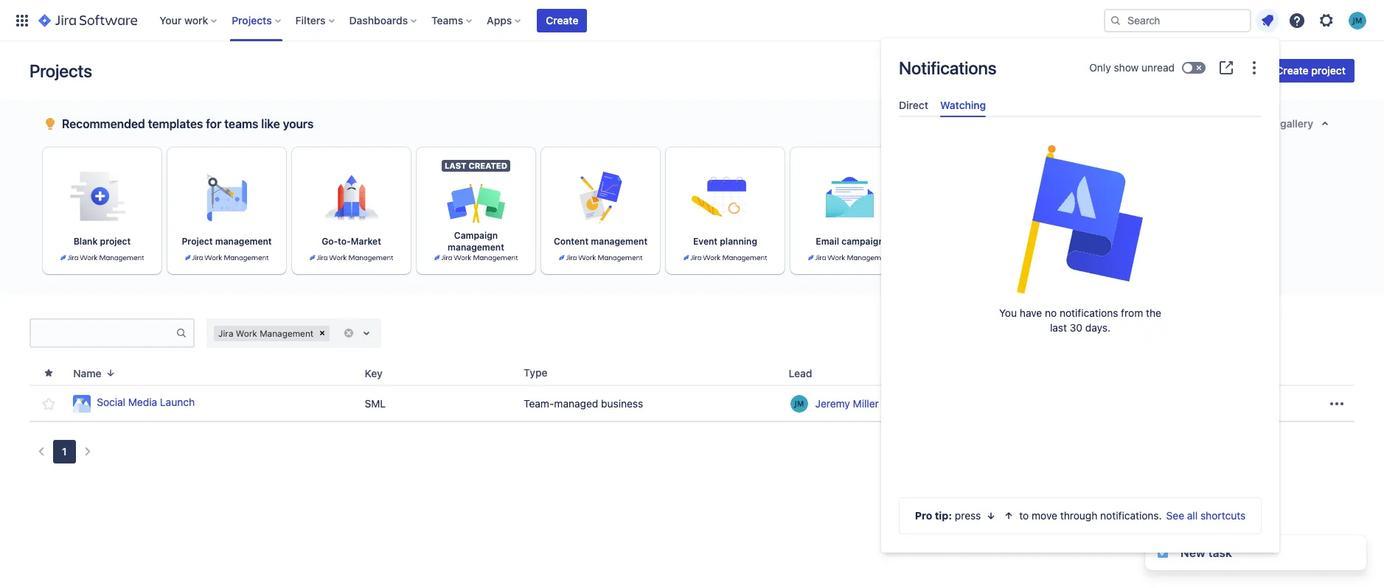 Task type: locate. For each thing, give the bounding box(es) containing it.
0 horizontal spatial project
[[100, 236, 131, 247]]

project down settings image
[[1312, 64, 1347, 77]]

miller
[[853, 397, 879, 410]]

project inside button
[[100, 236, 131, 247]]

for
[[206, 117, 222, 131]]

jira work management image
[[60, 254, 144, 263], [60, 254, 144, 263], [185, 254, 269, 263], [185, 254, 269, 263], [310, 254, 393, 263], [310, 254, 393, 263], [434, 254, 518, 263], [434, 254, 518, 263], [559, 254, 643, 263], [559, 254, 643, 263], [684, 254, 768, 263], [684, 254, 768, 263], [808, 254, 892, 263], [808, 254, 892, 263]]

recommended templates for teams like yours
[[62, 117, 314, 131]]

create
[[546, 14, 579, 26], [1277, 64, 1309, 77]]

more image
[[1246, 59, 1264, 77]]

settings image
[[1318, 11, 1336, 29]]

banner
[[0, 0, 1385, 41]]

last
[[1051, 322, 1068, 334]]

lead
[[789, 367, 813, 380]]

1 horizontal spatial create
[[1277, 64, 1309, 77]]

0 horizontal spatial management
[[215, 236, 272, 247]]

dashboards button
[[345, 8, 423, 32]]

2 horizontal spatial management
[[591, 236, 648, 247]]

name button
[[67, 365, 122, 382]]

through
[[1061, 510, 1098, 522]]

management for project
[[215, 236, 272, 247]]

go-to-market button
[[292, 148, 411, 274]]

0 horizontal spatial projects
[[30, 61, 92, 81]]

create project
[[1277, 64, 1347, 77]]

you have no notifications from the last 30 days.
[[1000, 307, 1162, 334]]

Search field
[[1105, 8, 1252, 32]]

you
[[1000, 307, 1018, 320]]

market
[[351, 236, 381, 247]]

like
[[261, 117, 280, 131]]

email
[[816, 236, 840, 247]]

content management button
[[542, 148, 660, 274]]

create inside 'button'
[[1277, 64, 1309, 77]]

management
[[215, 236, 272, 247], [591, 236, 648, 247], [448, 242, 505, 253]]

teams
[[432, 14, 463, 26]]

0 vertical spatial project
[[1312, 64, 1347, 77]]

campaign management
[[448, 230, 505, 253]]

project for create project
[[1312, 64, 1347, 77]]

event planning
[[694, 236, 758, 247]]

have
[[1020, 307, 1043, 320]]

campaign
[[842, 236, 884, 247]]

email campaign button
[[791, 148, 910, 274]]

hide gallery
[[1256, 117, 1314, 130]]

projects right work
[[232, 14, 272, 26]]

management for content
[[591, 236, 648, 247]]

1 horizontal spatial project
[[1312, 64, 1347, 77]]

social media launch link
[[73, 395, 353, 413]]

hide gallery button
[[1247, 112, 1344, 136]]

create right apps dropdown button
[[546, 14, 579, 26]]

shortcuts
[[1201, 510, 1246, 522]]

content
[[554, 236, 589, 247]]

event planning button
[[666, 148, 785, 274]]

pro
[[915, 510, 933, 522]]

watching tab panel
[[894, 117, 1268, 131]]

None text field
[[31, 323, 176, 344]]

1 vertical spatial project
[[100, 236, 131, 247]]

projects down appswitcher icon
[[30, 61, 92, 81]]

recommended
[[62, 117, 145, 131]]

project inside 'button'
[[1312, 64, 1347, 77]]

content management
[[554, 236, 648, 247]]

created
[[469, 161, 508, 170]]

1 horizontal spatial management
[[448, 242, 505, 253]]

0 vertical spatial projects
[[232, 14, 272, 26]]

management
[[260, 328, 314, 339]]

unread
[[1142, 61, 1175, 74]]

1 vertical spatial create
[[1277, 64, 1309, 77]]

open notifications in a new tab image
[[1218, 59, 1236, 77]]

jeremy
[[816, 397, 851, 410]]

previous image
[[32, 443, 50, 461]]

management down campaign
[[448, 242, 505, 253]]

see all shortcuts
[[1167, 510, 1246, 522]]

1
[[62, 446, 67, 458]]

30
[[1070, 322, 1083, 334]]

star social media launch image
[[40, 395, 57, 413]]

primary element
[[9, 0, 1105, 41]]

open image
[[358, 325, 376, 342]]

see all shortcuts button
[[1167, 509, 1246, 524]]

jira software image
[[38, 11, 137, 29], [38, 11, 137, 29]]

management right project
[[215, 236, 272, 247]]

from
[[1122, 307, 1144, 320]]

campaign
[[454, 230, 498, 241]]

0 vertical spatial create
[[546, 14, 579, 26]]

management right content on the left top of the page
[[591, 236, 648, 247]]

create for create
[[546, 14, 579, 26]]

projects button
[[227, 8, 287, 32]]

clear image
[[343, 328, 355, 339]]

project right blank
[[100, 236, 131, 247]]

project
[[1312, 64, 1347, 77], [100, 236, 131, 247]]

your
[[160, 14, 182, 26]]

no
[[1046, 307, 1057, 320]]

blank
[[74, 236, 98, 247]]

your profile and settings image
[[1349, 11, 1367, 29]]

watching
[[941, 99, 987, 111]]

apps
[[487, 14, 512, 26]]

name
[[73, 367, 102, 380]]

task icon image
[[1158, 547, 1169, 559]]

tab list containing direct
[[894, 93, 1268, 117]]

event
[[694, 236, 718, 247]]

next image
[[79, 443, 96, 461]]

tab list
[[894, 93, 1268, 117]]

jira work management
[[218, 328, 314, 339]]

type
[[524, 367, 548, 379]]

the
[[1147, 307, 1162, 320]]

create inside button
[[546, 14, 579, 26]]

1 horizontal spatial projects
[[232, 14, 272, 26]]

1 vertical spatial projects
[[30, 61, 92, 81]]

filters button
[[291, 8, 341, 32]]

see
[[1167, 510, 1185, 522]]

last created
[[445, 161, 508, 170]]

create right more icon
[[1277, 64, 1309, 77]]

planning
[[720, 236, 758, 247]]

0 horizontal spatial create
[[546, 14, 579, 26]]

go-to-market
[[322, 236, 381, 247]]



Task type: describe. For each thing, give the bounding box(es) containing it.
notifications
[[1060, 307, 1119, 320]]

key button
[[359, 365, 401, 382]]

to move through notifications.
[[1020, 510, 1163, 522]]

work
[[236, 328, 257, 339]]

projects inside dropdown button
[[232, 14, 272, 26]]

press
[[955, 510, 982, 522]]

hide
[[1256, 117, 1278, 130]]

sml
[[365, 397, 386, 410]]

your work
[[160, 14, 208, 26]]

yours
[[283, 117, 314, 131]]

tab list inside notifications dialog
[[894, 93, 1268, 117]]

project management button
[[167, 148, 286, 274]]

tip:
[[935, 510, 952, 522]]

notifications
[[899, 58, 997, 78]]

banner containing your work
[[0, 0, 1385, 41]]

new task button
[[1146, 536, 1367, 571]]

templates
[[148, 117, 203, 131]]

1 button
[[53, 440, 76, 464]]

gallery
[[1281, 117, 1314, 130]]

more image
[[1329, 395, 1347, 413]]

arrow up image
[[1004, 511, 1016, 522]]

team-
[[524, 397, 554, 410]]

social media launch
[[97, 396, 195, 409]]

filters
[[296, 14, 326, 26]]

to
[[1020, 510, 1030, 522]]

notifications.
[[1101, 510, 1163, 522]]

help image
[[1289, 11, 1307, 29]]

key
[[365, 367, 383, 380]]

notifications image
[[1259, 11, 1277, 29]]

notifications dialog
[[882, 38, 1280, 553]]

show
[[1114, 61, 1139, 74]]

jeremy miller
[[816, 397, 879, 410]]

launch
[[160, 396, 195, 409]]

task
[[1209, 547, 1233, 560]]

appswitcher icon image
[[13, 11, 31, 29]]

blank project
[[74, 236, 131, 247]]

move
[[1032, 510, 1058, 522]]

new
[[1181, 547, 1206, 560]]

dashboards
[[349, 14, 408, 26]]

only show unread
[[1090, 61, 1175, 74]]

search image
[[1110, 14, 1122, 26]]

jira
[[218, 328, 233, 339]]

create button
[[537, 8, 588, 32]]

teams button
[[427, 8, 478, 32]]

blank project button
[[43, 148, 162, 274]]

apps button
[[483, 8, 527, 32]]

all
[[1188, 510, 1198, 522]]

project management
[[182, 236, 272, 247]]

go-
[[322, 236, 338, 247]]

pro tip: press
[[915, 510, 982, 522]]

business
[[601, 397, 643, 410]]

last
[[445, 161, 467, 170]]

teams
[[224, 117, 259, 131]]

days.
[[1086, 322, 1111, 334]]

only
[[1090, 61, 1112, 74]]

to-
[[338, 236, 351, 247]]

team-managed business
[[524, 397, 643, 410]]

management for campaign
[[448, 242, 505, 253]]

arrow down image
[[986, 511, 998, 522]]

work
[[184, 14, 208, 26]]

your work button
[[155, 8, 223, 32]]

lead button
[[783, 365, 830, 382]]

create for create project
[[1277, 64, 1309, 77]]

social
[[97, 396, 125, 409]]

direct
[[899, 99, 929, 111]]

project
[[182, 236, 213, 247]]

create project button
[[1268, 59, 1355, 83]]

managed
[[554, 397, 599, 410]]

clear image
[[317, 328, 328, 339]]

jeremy miller link
[[816, 397, 879, 411]]

project for blank project
[[100, 236, 131, 247]]

media
[[128, 396, 157, 409]]

new task
[[1181, 547, 1233, 560]]



Task type: vqa. For each thing, say whether or not it's contained in the screenshot.
Social Media Launch
yes



